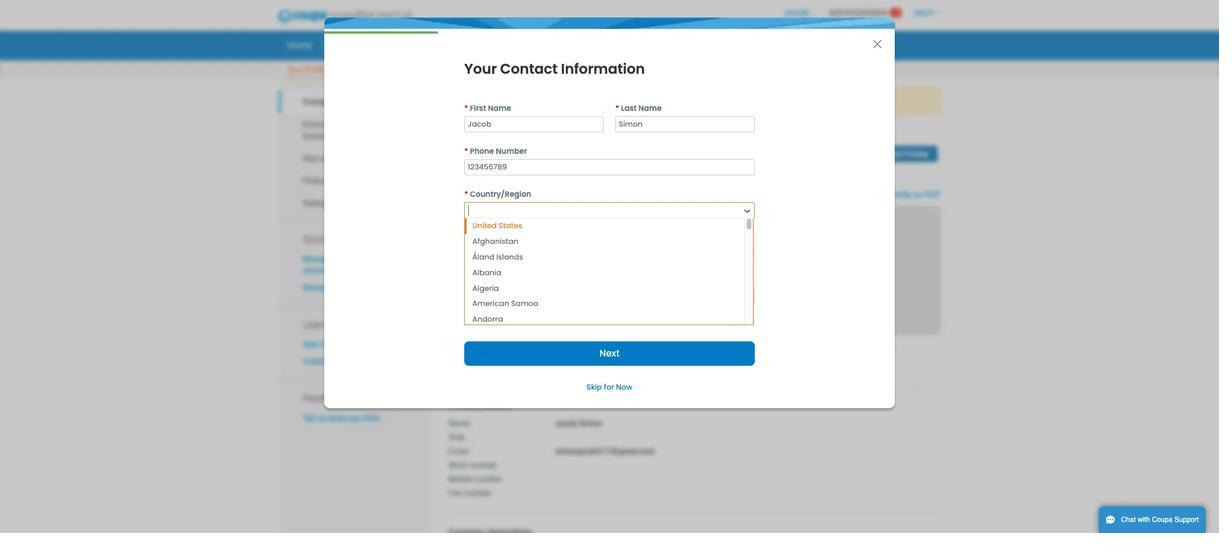 Task type: describe. For each thing, give the bounding box(es) containing it.
* first name
[[464, 103, 511, 114]]

2 your from the left
[[792, 97, 807, 106]]

email
[[448, 447, 469, 456]]

contact for primary
[[481, 401, 511, 410]]

learning
[[303, 317, 343, 331]]

coupa inside button
[[1152, 516, 1173, 524]]

background image
[[448, 206, 941, 335]]

financial performance link
[[278, 170, 431, 192]]

work
[[448, 461, 467, 470]]

chat
[[1121, 516, 1136, 524]]

copy profile url button
[[757, 189, 819, 201]]

for inside alert
[[749, 97, 759, 106]]

is
[[701, 349, 708, 358]]

your contact information
[[464, 59, 645, 78]]

home link
[[280, 36, 319, 53]]

primary contact
[[448, 401, 511, 410]]

manage legal entities link
[[303, 283, 380, 292]]

is ultimate parent
[[701, 349, 770, 358]]

add more customers
[[303, 340, 378, 349]]

profile right edit
[[905, 150, 929, 159]]

samoa
[[511, 298, 539, 309]]

name for * first name
[[488, 103, 511, 114]]

* for * country/region
[[464, 189, 468, 200]]

ratings & references link
[[278, 192, 431, 215]]

create a discoverable profile
[[303, 357, 406, 366]]

your for your profile
[[287, 65, 302, 74]]

coupa supplier portal image
[[270, 2, 419, 31]]

are
[[707, 97, 719, 106]]

25780 us-93, wikieup, az, 85360 link
[[521, 364, 644, 374]]

create a discoverable profile link
[[303, 357, 406, 366]]

environmental,
[[303, 120, 357, 129]]

number for mobile number fax number
[[475, 475, 502, 484]]

93,
[[560, 364, 572, 374]]

your contact information dialog
[[324, 17, 895, 409]]

home
[[287, 39, 312, 51]]

social,
[[359, 120, 384, 129]]

role
[[448, 433, 465, 442]]

* phone number
[[464, 146, 527, 157]]

85360
[[622, 364, 644, 374]]

algeria option
[[465, 281, 745, 297]]

islands
[[497, 252, 523, 263]]

progress
[[780, 133, 813, 141]]

phone
[[470, 146, 494, 157]]

albania option
[[465, 265, 745, 281]]

add
[[303, 340, 317, 349]]

manage for manage legal entities
[[303, 283, 332, 292]]

1 your from the left
[[521, 97, 537, 106]]

* for * last name
[[616, 103, 619, 114]]

download profile as pdf
[[850, 190, 941, 199]]

address for * address
[[470, 232, 502, 243]]

copy
[[757, 190, 776, 199]]

edit profile
[[889, 150, 929, 159]]

in
[[783, 97, 789, 106]]

profile inside 'link'
[[329, 39, 356, 51]]

service/time
[[419, 39, 471, 51]]

with
[[1138, 516, 1150, 524]]

company profile
[[303, 97, 367, 107]]

* for * first name
[[464, 103, 468, 114]]

albania
[[473, 267, 502, 278]]

doing business as
[[448, 349, 522, 358]]

25780
[[521, 364, 544, 374]]

to
[[564, 97, 570, 106]]

parent
[[744, 349, 770, 358]]

risk
[[303, 154, 319, 163]]

feedback
[[303, 391, 346, 405]]

diversity
[[357, 131, 388, 141]]

complete your profile to get discovered by coupa buyers that are looking for items in your category. alert
[[448, 87, 941, 116]]

compliance
[[329, 154, 372, 163]]

profile progress
[[754, 133, 813, 141]]

number for work number
[[470, 461, 497, 470]]

az,
[[607, 364, 620, 374]]

states
[[499, 220, 523, 231]]

what
[[328, 414, 345, 423]]

& for references
[[333, 199, 338, 208]]

for inside button
[[604, 382, 614, 393]]

download profile as pdf button
[[850, 189, 941, 201]]

tell us what you think
[[303, 414, 380, 423]]

skip for now
[[587, 382, 633, 393]]

manage legal entities
[[303, 283, 380, 292]]

company profile link
[[278, 91, 431, 113]]

number
[[496, 146, 527, 157]]

get
[[573, 97, 584, 106]]

work number
[[448, 461, 497, 470]]

environmental, social, governance & diversity
[[303, 120, 388, 141]]

0 horizontal spatial name
[[448, 419, 470, 428]]

your profile
[[287, 65, 326, 74]]

business
[[474, 349, 510, 358]]

close image
[[873, 40, 882, 49]]

primary for primary address
[[448, 364, 479, 374]]

* city
[[464, 275, 485, 286]]

support
[[1175, 516, 1199, 524]]

skip
[[587, 382, 602, 393]]

your for your contact information
[[464, 59, 497, 78]]

american samoa option
[[465, 297, 745, 312]]

andorra
[[473, 314, 503, 325]]

mobile number fax number
[[448, 475, 502, 498]]

0 horizontal spatial profile
[[384, 357, 406, 366]]

manage payment information
[[303, 254, 366, 275]]

us-
[[546, 364, 560, 374]]

businessfree banner
[[444, 128, 953, 387]]

united states afghanistan åland islands albania algeria american samoa andorra
[[473, 220, 539, 325]]

profile preview
[[687, 190, 740, 199]]



Task type: vqa. For each thing, say whether or not it's contained in the screenshot.
cXML
no



Task type: locate. For each thing, give the bounding box(es) containing it.
mobile
[[448, 475, 472, 484]]

performance
[[338, 176, 384, 186]]

1 horizontal spatial coupa
[[1152, 516, 1173, 524]]

businessfree image
[[448, 128, 495, 176]]

number down work number
[[475, 475, 502, 484]]

united states option
[[465, 219, 745, 234]]

edit profile link
[[880, 146, 938, 162]]

algeria
[[473, 283, 499, 294]]

profile right the discoverable
[[384, 357, 406, 366]]

discoverable
[[336, 357, 382, 366]]

* for * phone number
[[464, 146, 468, 157]]

country/region list box
[[464, 218, 754, 328]]

primary for primary contact
[[448, 401, 479, 410]]

ultimate
[[710, 349, 742, 358]]

your right complete
[[521, 97, 537, 106]]

1 vertical spatial profile
[[778, 190, 800, 199]]

setup
[[867, 39, 890, 51]]

your profile link
[[287, 63, 327, 78]]

address down united
[[470, 232, 502, 243]]

manage up information
[[303, 254, 332, 264]]

1 horizontal spatial &
[[333, 199, 338, 208]]

your right in
[[792, 97, 807, 106]]

* address
[[464, 232, 502, 243]]

profile left preview
[[687, 190, 710, 199]]

looking
[[721, 97, 747, 106]]

1 vertical spatial primary
[[448, 401, 479, 410]]

manage
[[303, 254, 332, 264], [303, 283, 332, 292]]

profile up social,
[[342, 97, 367, 107]]

skip for now button
[[578, 378, 642, 397]]

complete
[[484, 97, 519, 106]]

manage down information
[[303, 283, 332, 292]]

* left last
[[616, 103, 619, 114]]

your down 'home'
[[287, 65, 302, 74]]

contact
[[500, 59, 558, 78], [481, 401, 511, 410]]

american
[[473, 298, 509, 309]]

& right risk
[[321, 154, 326, 163]]

service/time sheets link
[[411, 36, 508, 53]]

quick links
[[303, 232, 354, 246]]

2 primary from the top
[[448, 401, 479, 410]]

0 vertical spatial address
[[470, 232, 502, 243]]

a
[[330, 357, 334, 366]]

1 horizontal spatial your
[[792, 97, 807, 106]]

profile down 'home'
[[305, 65, 326, 74]]

2 vertical spatial number
[[464, 489, 492, 498]]

by
[[628, 97, 636, 106]]

contact inside dialog
[[500, 59, 558, 78]]

0 vertical spatial primary
[[448, 364, 479, 374]]

jacob simon
[[555, 419, 602, 428]]

entities
[[354, 283, 380, 292]]

financial performance
[[303, 176, 384, 186]]

company
[[303, 97, 340, 107]]

country/region
[[470, 189, 531, 200]]

governance
[[303, 131, 347, 141]]

* left city
[[464, 275, 468, 286]]

pdf
[[925, 190, 941, 199]]

preview
[[712, 190, 740, 199]]

coupa right with
[[1152, 516, 1173, 524]]

you
[[348, 414, 361, 423]]

manage for manage payment information
[[303, 254, 332, 264]]

0 vertical spatial &
[[349, 131, 355, 141]]

your inside dialog
[[464, 59, 497, 78]]

& left diversity
[[349, 131, 355, 141]]

address inside businessfree banner
[[481, 364, 513, 374]]

legal
[[334, 283, 352, 292]]

0 horizontal spatial for
[[604, 382, 614, 393]]

25780 us-93, wikieup, az, 85360
[[521, 364, 644, 374]]

for
[[749, 97, 759, 106], [604, 382, 614, 393]]

profile left as
[[889, 190, 912, 199]]

manage payment information link
[[303, 254, 366, 275]]

State text field
[[565, 288, 654, 305]]

primary down 'doing'
[[448, 364, 479, 374]]

name right by
[[639, 103, 662, 114]]

address inside the your contact information dialog
[[470, 232, 502, 243]]

sheets
[[473, 39, 500, 51]]

* left 'first'
[[464, 103, 468, 114]]

profile left url
[[778, 190, 800, 199]]

coupa right by
[[639, 97, 663, 106]]

1 vertical spatial contact
[[481, 401, 511, 410]]

number up mobile number fax number
[[470, 461, 497, 470]]

center
[[345, 317, 376, 331]]

0 vertical spatial profile
[[539, 97, 561, 106]]

primary
[[448, 364, 479, 374], [448, 401, 479, 410]]

2 vertical spatial profile
[[384, 357, 406, 366]]

ratings & references
[[303, 199, 382, 208]]

download
[[850, 190, 886, 199]]

0 vertical spatial for
[[749, 97, 759, 106]]

afghanistan option
[[465, 234, 745, 250]]

1 manage from the top
[[303, 254, 332, 264]]

risk & compliance link
[[278, 147, 431, 170]]

andorra option
[[465, 312, 745, 328]]

risk & compliance
[[303, 154, 372, 163]]

profile left to
[[539, 97, 561, 106]]

0 horizontal spatial &
[[321, 154, 326, 163]]

progress bar inside the your contact information dialog
[[324, 31, 438, 34]]

2 horizontal spatial profile
[[778, 190, 800, 199]]

for right skip
[[604, 382, 614, 393]]

primary address
[[448, 364, 513, 374]]

2 horizontal spatial &
[[349, 131, 355, 141]]

learning center
[[303, 317, 376, 331]]

simonjacob477@gmail.com
[[555, 447, 655, 456]]

1 vertical spatial address
[[481, 364, 513, 374]]

profile left progress
[[754, 133, 778, 141]]

profile inside button
[[889, 190, 912, 199]]

quick
[[303, 232, 329, 246]]

& inside environmental, social, governance & diversity
[[349, 131, 355, 141]]

0 vertical spatial coupa
[[639, 97, 663, 106]]

* for * city
[[464, 275, 468, 286]]

address for primary address
[[481, 364, 513, 374]]

profile inside alert
[[539, 97, 561, 106]]

for left items
[[749, 97, 759, 106]]

0 vertical spatial contact
[[500, 59, 558, 78]]

manage inside manage payment information
[[303, 254, 332, 264]]

1 horizontal spatial for
[[749, 97, 759, 106]]

0 horizontal spatial coupa
[[639, 97, 663, 106]]

& right ratings
[[333, 199, 338, 208]]

add more customers link
[[303, 340, 378, 349]]

* left country/region
[[464, 189, 468, 200]]

profile preview link
[[687, 190, 740, 199]]

number down "mobile"
[[464, 489, 492, 498]]

businessfree
[[507, 141, 607, 160]]

0 vertical spatial number
[[470, 461, 497, 470]]

setup link
[[859, 36, 898, 53]]

name for * last name
[[639, 103, 662, 114]]

contact down primary address
[[481, 401, 511, 410]]

as
[[914, 190, 923, 199]]

name up role at left bottom
[[448, 419, 470, 428]]

1 vertical spatial number
[[475, 475, 502, 484]]

name right 'first'
[[488, 103, 511, 114]]

information
[[561, 59, 645, 78]]

1 horizontal spatial name
[[488, 103, 511, 114]]

& for compliance
[[321, 154, 326, 163]]

1 vertical spatial manage
[[303, 283, 332, 292]]

coupa
[[639, 97, 663, 106], [1152, 516, 1173, 524]]

ratings
[[303, 199, 330, 208]]

2 vertical spatial &
[[333, 199, 338, 208]]

1 vertical spatial &
[[321, 154, 326, 163]]

united
[[473, 220, 497, 231]]

1 horizontal spatial your
[[464, 59, 497, 78]]

* left "phone"
[[464, 146, 468, 157]]

1 primary from the top
[[448, 364, 479, 374]]

contact up complete
[[500, 59, 558, 78]]

None text field
[[464, 116, 604, 133], [616, 116, 755, 133], [464, 159, 755, 176], [466, 203, 740, 218], [666, 288, 755, 305], [464, 116, 604, 133], [616, 116, 755, 133], [464, 159, 755, 176], [466, 203, 740, 218], [666, 288, 755, 305]]

next button
[[464, 342, 755, 366]]

* left afghanistan
[[464, 232, 468, 243]]

address down business
[[481, 364, 513, 374]]

progress bar
[[324, 31, 438, 34]]

0 horizontal spatial your
[[287, 65, 302, 74]]

profile down the coupa supplier portal image
[[329, 39, 356, 51]]

1 vertical spatial for
[[604, 382, 614, 393]]

service/time sheets
[[419, 39, 500, 51]]

copy profile url
[[757, 190, 819, 199]]

contact for your
[[500, 59, 558, 78]]

primary inside businessfree banner
[[448, 364, 479, 374]]

&
[[349, 131, 355, 141], [321, 154, 326, 163], [333, 199, 338, 208]]

jacob
[[555, 419, 577, 428]]

2 horizontal spatial name
[[639, 103, 662, 114]]

profile
[[329, 39, 356, 51], [305, 65, 326, 74], [342, 97, 367, 107], [754, 133, 778, 141], [905, 150, 929, 159], [687, 190, 710, 199], [889, 190, 912, 199]]

1 vertical spatial coupa
[[1152, 516, 1173, 524]]

0 horizontal spatial your
[[521, 97, 537, 106]]

åland islands option
[[465, 250, 745, 265]]

url
[[802, 190, 819, 199]]

that
[[692, 97, 705, 106]]

2 manage from the top
[[303, 283, 332, 292]]

* for * address
[[464, 232, 468, 243]]

more
[[320, 340, 338, 349]]

your down sheets
[[464, 59, 497, 78]]

1 horizontal spatial profile
[[539, 97, 561, 106]]

buyers
[[665, 97, 689, 106]]

name
[[488, 103, 511, 114], [639, 103, 662, 114], [448, 419, 470, 428]]

coupa inside alert
[[639, 97, 663, 106]]

profile inside 'button'
[[778, 190, 800, 199]]

primary up role at left bottom
[[448, 401, 479, 410]]

simon
[[579, 419, 602, 428]]

items
[[761, 97, 781, 106]]

None text field
[[464, 288, 554, 305]]

0 vertical spatial manage
[[303, 254, 332, 264]]

*
[[464, 103, 468, 114], [616, 103, 619, 114], [464, 146, 468, 157], [464, 189, 468, 200], [464, 232, 468, 243], [464, 275, 468, 286]]



